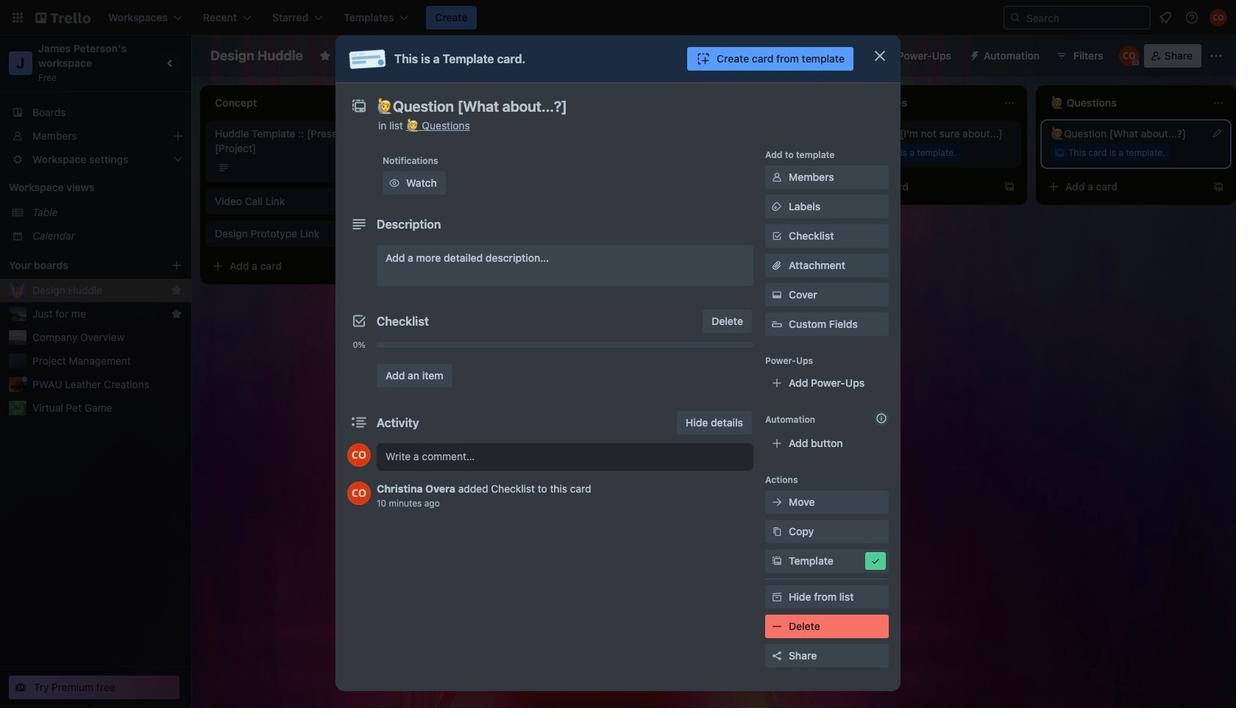 Task type: describe. For each thing, give the bounding box(es) containing it.
2 create from template… image from the left
[[1004, 181, 1016, 193]]

0 notifications image
[[1157, 9, 1175, 27]]

1 create from template… image from the left
[[795, 181, 807, 193]]

3 create from template… image from the left
[[1213, 181, 1225, 193]]

Search field
[[1022, 7, 1151, 28]]

show menu image
[[1210, 49, 1224, 63]]

your boards with 6 items element
[[9, 257, 149, 275]]

search image
[[1010, 12, 1022, 24]]

0 horizontal spatial create from template… image
[[377, 261, 389, 272]]

add board image
[[171, 260, 183, 272]]

edit card image
[[1212, 127, 1224, 139]]

2 horizontal spatial christina overa (christinaovera) image
[[1210, 9, 1228, 27]]

1 vertical spatial sm image
[[770, 288, 785, 303]]

0 vertical spatial christina overa (christinaovera) image
[[1120, 46, 1140, 66]]

star or unstar board image
[[319, 50, 331, 62]]

0 vertical spatial sm image
[[387, 176, 402, 191]]

2 vertical spatial sm image
[[770, 590, 785, 605]]

Board name text field
[[203, 44, 311, 68]]



Task type: locate. For each thing, give the bounding box(es) containing it.
1 horizontal spatial christina overa (christinaovera) image
[[580, 236, 598, 253]]

1 vertical spatial starred icon image
[[171, 308, 183, 320]]

christina overa (christinaovera) image
[[1210, 9, 1228, 27], [580, 236, 598, 253], [347, 444, 371, 467]]

sm image
[[964, 44, 984, 65], [770, 170, 785, 185], [770, 200, 785, 214], [770, 495, 785, 510], [770, 525, 785, 540], [770, 554, 785, 569], [869, 554, 883, 569], [770, 620, 785, 635]]

0 horizontal spatial christina overa (christinaovera) image
[[347, 444, 371, 467]]

open information menu image
[[1185, 10, 1200, 25]]

0 horizontal spatial christina overa (christinaovera) image
[[347, 482, 371, 506]]

2 starred icon image from the top
[[171, 308, 183, 320]]

1 horizontal spatial christina overa (christinaovera) image
[[1120, 46, 1140, 66]]

2 vertical spatial christina overa (christinaovera) image
[[347, 444, 371, 467]]

close dialog image
[[872, 47, 889, 65]]

0 vertical spatial starred icon image
[[171, 285, 183, 297]]

create from template… image
[[377, 261, 389, 272], [586, 337, 598, 349]]

1 starred icon image from the top
[[171, 285, 183, 297]]

primary element
[[0, 0, 1237, 35]]

sm image
[[387, 176, 402, 191], [770, 288, 785, 303], [770, 590, 785, 605]]

1 vertical spatial christina overa (christinaovera) image
[[347, 482, 371, 506]]

1 horizontal spatial create from template… image
[[586, 337, 598, 349]]

2 horizontal spatial create from template… image
[[1213, 181, 1225, 193]]

1 vertical spatial create from template… image
[[586, 337, 598, 349]]

create from template… image
[[795, 181, 807, 193], [1004, 181, 1016, 193], [1213, 181, 1225, 193]]

0 horizontal spatial create from template… image
[[795, 181, 807, 193]]

0 vertical spatial christina overa (christinaovera) image
[[1210, 9, 1228, 27]]

1 horizontal spatial create from template… image
[[1004, 181, 1016, 193]]

1 vertical spatial christina overa (christinaovera) image
[[580, 236, 598, 253]]

0 vertical spatial create from template… image
[[377, 261, 389, 272]]

christina overa (christinaovera) image
[[1120, 46, 1140, 66], [347, 482, 371, 506]]

None text field
[[370, 93, 855, 120]]

Write a comment text field
[[377, 444, 754, 470]]

starred icon image
[[171, 285, 183, 297], [171, 308, 183, 320]]



Task type: vqa. For each thing, say whether or not it's contained in the screenshot.
664.2K
no



